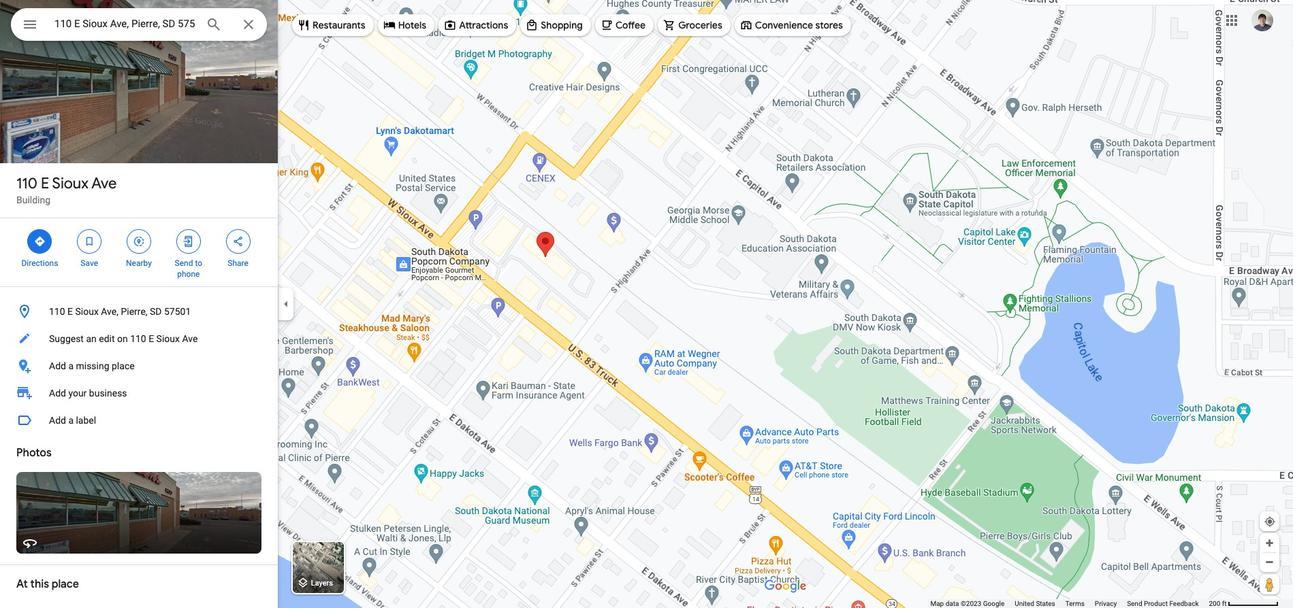 Task type: vqa. For each thing, say whether or not it's contained in the screenshot.


Task type: locate. For each thing, give the bounding box(es) containing it.
1 vertical spatial 110
[[49, 306, 65, 317]]

110 e sioux ave, pierre, sd 57501 button
[[0, 298, 278, 326]]

0 vertical spatial add
[[49, 361, 66, 372]]


[[182, 234, 195, 249]]

2 add from the top
[[49, 388, 66, 399]]

a left missing
[[68, 361, 74, 372]]

footer containing map data ©2023 google
[[931, 600, 1209, 609]]

200
[[1209, 601, 1221, 608]]

e for ave
[[41, 174, 49, 193]]

2 horizontal spatial 110
[[130, 334, 146, 345]]

place down suggest an edit on 110 e sioux ave in the bottom left of the page
[[112, 361, 135, 372]]

a for label
[[68, 415, 74, 426]]

show street view coverage image
[[1260, 575, 1280, 595]]

sioux for ave,
[[75, 306, 99, 317]]

layers
[[311, 580, 333, 589]]

0 vertical spatial sioux
[[52, 174, 88, 193]]

110 up building
[[16, 174, 37, 193]]

1 horizontal spatial send
[[1127, 601, 1143, 608]]

2 vertical spatial e
[[149, 334, 154, 345]]

a
[[68, 361, 74, 372], [68, 415, 74, 426]]

2 horizontal spatial e
[[149, 334, 154, 345]]

edit
[[99, 334, 115, 345]]

110 e sioux ave main content
[[0, 0, 278, 609]]

sioux
[[52, 174, 88, 193], [75, 306, 99, 317], [156, 334, 180, 345]]

at this place
[[16, 578, 79, 592]]

send up phone at the top left
[[175, 259, 193, 268]]

ave inside button
[[182, 334, 198, 345]]

1 horizontal spatial place
[[112, 361, 135, 372]]

directions
[[21, 259, 58, 268]]

None field
[[54, 16, 195, 32]]

add for add a missing place
[[49, 361, 66, 372]]

send inside send to phone
[[175, 259, 193, 268]]


[[232, 234, 244, 249]]

convenience stores
[[755, 19, 843, 31]]

on
[[117, 334, 128, 345]]

0 horizontal spatial send
[[175, 259, 193, 268]]

add your business link
[[0, 380, 278, 407]]

0 vertical spatial ave
[[91, 174, 117, 193]]

1 vertical spatial e
[[67, 306, 73, 317]]

building
[[16, 195, 50, 206]]

0 vertical spatial send
[[175, 259, 193, 268]]

shopping
[[541, 19, 583, 31]]

1 vertical spatial add
[[49, 388, 66, 399]]

e up building
[[41, 174, 49, 193]]

united states button
[[1015, 600, 1055, 609]]

1 vertical spatial sioux
[[75, 306, 99, 317]]

stores
[[816, 19, 843, 31]]

1 vertical spatial place
[[52, 578, 79, 592]]

e for ave,
[[67, 306, 73, 317]]

add left label
[[49, 415, 66, 426]]

add for add a label
[[49, 415, 66, 426]]

 button
[[11, 8, 49, 44]]

0 vertical spatial 110
[[16, 174, 37, 193]]

to
[[195, 259, 202, 268]]

e
[[41, 174, 49, 193], [67, 306, 73, 317], [149, 334, 154, 345]]

terms button
[[1066, 600, 1085, 609]]


[[133, 234, 145, 249]]

110 up suggest
[[49, 306, 65, 317]]

2 a from the top
[[68, 415, 74, 426]]

1 add from the top
[[49, 361, 66, 372]]

add a missing place
[[49, 361, 135, 372]]

add left your
[[49, 388, 66, 399]]

0 vertical spatial e
[[41, 174, 49, 193]]

0 horizontal spatial ave
[[91, 174, 117, 193]]

1 horizontal spatial ave
[[182, 334, 198, 345]]

e inside 110 e sioux ave building
[[41, 174, 49, 193]]

suggest
[[49, 334, 84, 345]]

sioux inside 110 e sioux ave building
[[52, 174, 88, 193]]

pierre,
[[121, 306, 147, 317]]

actions for 110 e sioux ave region
[[0, 219, 278, 287]]

send left product
[[1127, 601, 1143, 608]]

save
[[81, 259, 98, 268]]

200 ft
[[1209, 601, 1227, 608]]

1 horizontal spatial e
[[67, 306, 73, 317]]

110
[[16, 174, 37, 193], [49, 306, 65, 317], [130, 334, 146, 345]]

add a label button
[[0, 407, 278, 435]]

add down suggest
[[49, 361, 66, 372]]

110 E Sioux Ave, Pierre, SD 57501 field
[[11, 8, 267, 41]]

©2023
[[961, 601, 982, 608]]

ave
[[91, 174, 117, 193], [182, 334, 198, 345]]

sioux up 
[[52, 174, 88, 193]]

footer inside google maps element
[[931, 600, 1209, 609]]

add
[[49, 361, 66, 372], [49, 388, 66, 399], [49, 415, 66, 426]]

sioux left 'ave,'
[[75, 306, 99, 317]]

2 vertical spatial add
[[49, 415, 66, 426]]

place right this
[[52, 578, 79, 592]]

send inside send product feedback button
[[1127, 601, 1143, 608]]

e down "sd"
[[149, 334, 154, 345]]

ave down 57501
[[182, 334, 198, 345]]

photos
[[16, 447, 52, 460]]

sioux for ave
[[52, 174, 88, 193]]

suggest an edit on 110 e sioux ave
[[49, 334, 198, 345]]

1 horizontal spatial 110
[[49, 306, 65, 317]]

send
[[175, 259, 193, 268], [1127, 601, 1143, 608]]

0 horizontal spatial e
[[41, 174, 49, 193]]

nearby
[[126, 259, 152, 268]]

google
[[983, 601, 1005, 608]]

1 vertical spatial ave
[[182, 334, 198, 345]]

place
[[112, 361, 135, 372], [52, 578, 79, 592]]

feedback
[[1170, 601, 1199, 608]]

zoom out image
[[1265, 558, 1275, 568]]

google maps element
[[0, 0, 1293, 609]]

2 vertical spatial 110
[[130, 334, 146, 345]]

3 add from the top
[[49, 415, 66, 426]]

a left label
[[68, 415, 74, 426]]

footer
[[931, 600, 1209, 609]]

0 horizontal spatial 110
[[16, 174, 37, 193]]

0 vertical spatial a
[[68, 361, 74, 372]]

0 vertical spatial place
[[112, 361, 135, 372]]

privacy
[[1095, 601, 1117, 608]]

attractions
[[459, 19, 508, 31]]

1 a from the top
[[68, 361, 74, 372]]

send for send to phone
[[175, 259, 193, 268]]

1 vertical spatial send
[[1127, 601, 1143, 608]]

110 for ave,
[[49, 306, 65, 317]]

restaurants
[[313, 19, 366, 31]]

sioux down 57501
[[156, 334, 180, 345]]

110 right on
[[130, 334, 146, 345]]

0 horizontal spatial place
[[52, 578, 79, 592]]

200 ft button
[[1209, 601, 1279, 608]]

1 vertical spatial a
[[68, 415, 74, 426]]

110 inside 110 e sioux ave building
[[16, 174, 37, 193]]

your
[[68, 388, 87, 399]]

united states
[[1015, 601, 1055, 608]]

product
[[1144, 601, 1168, 608]]

ave up 
[[91, 174, 117, 193]]

e up suggest
[[67, 306, 73, 317]]



Task type: describe. For each thing, give the bounding box(es) containing it.
shopping button
[[521, 9, 591, 42]]

zoom in image
[[1265, 539, 1275, 549]]

a for missing
[[68, 361, 74, 372]]

groceries button
[[658, 9, 731, 42]]

send to phone
[[175, 259, 202, 279]]

google account: nolan park  
(nolan.park@adept.ai) image
[[1252, 9, 1274, 31]]

map data ©2023 google
[[931, 601, 1005, 608]]

missing
[[76, 361, 109, 372]]

restaurants button
[[292, 9, 374, 42]]

states
[[1036, 601, 1055, 608]]


[[22, 15, 38, 34]]

united
[[1015, 601, 1034, 608]]

ave,
[[101, 306, 118, 317]]

convenience
[[755, 19, 813, 31]]

sd
[[150, 306, 162, 317]]

hotels button
[[378, 9, 435, 42]]

none field inside 110 e sioux ave, pierre, sd 57501 field
[[54, 16, 195, 32]]

110 e sioux ave, pierre, sd 57501
[[49, 306, 191, 317]]

57501
[[164, 306, 191, 317]]


[[83, 234, 95, 249]]

add a label
[[49, 415, 96, 426]]

send for send product feedback
[[1127, 601, 1143, 608]]

share
[[228, 259, 248, 268]]

collapse side panel image
[[279, 297, 294, 312]]

ft
[[1222, 601, 1227, 608]]

add a missing place button
[[0, 353, 278, 380]]

an
[[86, 334, 97, 345]]

coffee
[[616, 19, 646, 31]]

send product feedback
[[1127, 601, 1199, 608]]

privacy button
[[1095, 600, 1117, 609]]

 search field
[[11, 8, 267, 44]]

convenience stores button
[[735, 9, 851, 42]]

at
[[16, 578, 28, 592]]

110 for ave
[[16, 174, 37, 193]]

place inside button
[[112, 361, 135, 372]]

add for add your business
[[49, 388, 66, 399]]

terms
[[1066, 601, 1085, 608]]

data
[[946, 601, 959, 608]]

groceries
[[678, 19, 722, 31]]

phone
[[177, 270, 200, 279]]


[[34, 234, 46, 249]]

send product feedback button
[[1127, 600, 1199, 609]]

add your business
[[49, 388, 127, 399]]

hotels
[[398, 19, 426, 31]]

110 e sioux ave building
[[16, 174, 117, 206]]

show your location image
[[1264, 516, 1276, 529]]

business
[[89, 388, 127, 399]]

map
[[931, 601, 944, 608]]

label
[[76, 415, 96, 426]]

ave inside 110 e sioux ave building
[[91, 174, 117, 193]]

this
[[30, 578, 49, 592]]

2 vertical spatial sioux
[[156, 334, 180, 345]]

attractions button
[[439, 9, 516, 42]]

suggest an edit on 110 e sioux ave button
[[0, 326, 278, 353]]

coffee button
[[595, 9, 654, 42]]



